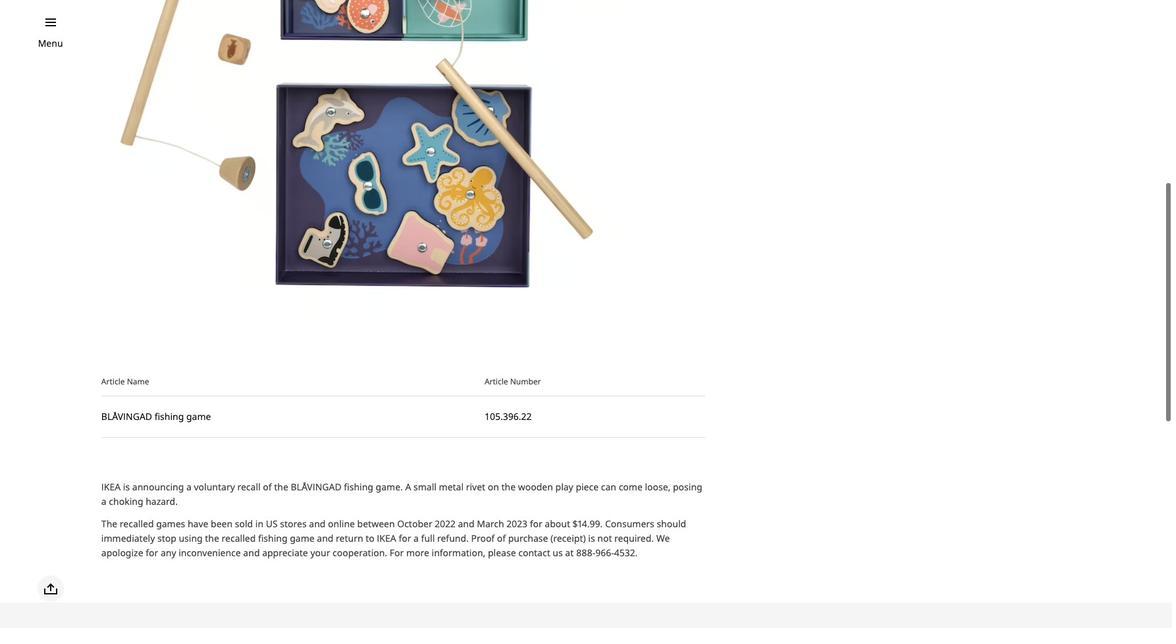 Task type: describe. For each thing, give the bounding box(es) containing it.
888-
[[576, 547, 596, 560]]

ikea inside the recalled games have been sold in us stores and online between october 2022 and march 2023 for about $14.99. consumers should immediately stop using the recalled fishing game and return to ikea for a full refund. proof of purchase (receipt) is not required. we apologize for any inconvenience and appreciate your cooperation. for more information, please contact us at 888-966-4532.
[[377, 533, 397, 545]]

about
[[545, 518, 571, 531]]

wooden
[[518, 481, 553, 494]]

us
[[553, 547, 563, 560]]

not
[[598, 533, 612, 545]]

metal
[[439, 481, 464, 494]]

return
[[336, 533, 363, 545]]

blåvingad inside 'ikea is announcing a voluntary recall of the blåvingad fishing game. a small metal rivet on the wooden play piece can come loose, posing a choking hazard.'
[[291, 481, 342, 494]]

sold
[[235, 518, 253, 531]]

2023
[[507, 518, 528, 531]]

0 vertical spatial fishing
[[155, 411, 184, 423]]

more
[[407, 547, 430, 560]]

in
[[256, 518, 264, 531]]

(receipt)
[[551, 533, 586, 545]]

2 horizontal spatial the
[[502, 481, 516, 494]]

online
[[328, 518, 355, 531]]

hazard.
[[146, 496, 178, 508]]

inconvenience
[[179, 547, 241, 560]]

ikea is announcing a voluntary recall of the blåvingad fishing game. a small metal rivet on the wooden play piece can come loose, posing a choking hazard.
[[101, 481, 703, 508]]

and up 'your'
[[317, 533, 334, 545]]

we
[[657, 533, 670, 545]]

and up refund.
[[458, 518, 475, 531]]

number
[[510, 376, 541, 387]]

to
[[366, 533, 375, 545]]

play
[[556, 481, 574, 494]]

is inside the recalled games have been sold in us stores and online between october 2022 and march 2023 for about $14.99. consumers should immediately stop using the recalled fishing game and return to ikea for a full refund. proof of purchase (receipt) is not required. we apologize for any inconvenience and appreciate your cooperation. for more information, please contact us at 888-966-4532.
[[589, 533, 595, 545]]

menu button
[[38, 36, 63, 51]]

966-
[[596, 547, 615, 560]]

the
[[101, 518, 117, 531]]

fishing inside 'ikea is announcing a voluntary recall of the blåvingad fishing game. a small metal rivet on the wooden play piece can come loose, posing a choking hazard.'
[[344, 481, 374, 494]]

the recalled games have been sold in us stores and online between october 2022 and march 2023 for about $14.99. consumers should immediately stop using the recalled fishing game and return to ikea for a full refund. proof of purchase (receipt) is not required. we apologize for any inconvenience and appreciate your cooperation. for more information, please contact us at 888-966-4532.
[[101, 518, 687, 560]]

please
[[488, 547, 516, 560]]

blåvingad fishing game
[[101, 411, 211, 423]]

1 vertical spatial for
[[399, 533, 411, 545]]

$14.99.
[[573, 518, 603, 531]]

your
[[311, 547, 330, 560]]

between
[[358, 518, 395, 531]]

article number
[[485, 376, 541, 387]]

consumers
[[606, 518, 655, 531]]

game.
[[376, 481, 403, 494]]

loose,
[[645, 481, 671, 494]]

have
[[188, 518, 209, 531]]

0 horizontal spatial recalled
[[120, 518, 154, 531]]

refund.
[[437, 533, 469, 545]]

a
[[406, 481, 411, 494]]

come
[[619, 481, 643, 494]]

for
[[390, 547, 404, 560]]

0 vertical spatial a
[[186, 481, 192, 494]]

posing
[[673, 481, 703, 494]]

voluntary
[[194, 481, 235, 494]]

1 vertical spatial a
[[101, 496, 107, 508]]

of inside 'ikea is announcing a voluntary recall of the blåvingad fishing game. a small metal rivet on the wooden play piece can come loose, posing a choking hazard.'
[[263, 481, 272, 494]]

0 horizontal spatial blåvingad
[[101, 411, 152, 423]]

the inside the recalled games have been sold in us stores and online between october 2022 and march 2023 for about $14.99. consumers should immediately stop using the recalled fishing game and return to ikea for a full refund. proof of purchase (receipt) is not required. we apologize for any inconvenience and appreciate your cooperation. for more information, please contact us at 888-966-4532.
[[205, 533, 219, 545]]



Task type: vqa. For each thing, say whether or not it's contained in the screenshot.
IKEA within THE RECALLED GAMES HAVE BEEN SOLD IN US STORES AND ONLINE BETWEEN OCTOBER 2022 AND MARCH 2023 FOR ABOUT $14.99. CONSUMERS SHOULD IMMEDIATELY STOP USING THE RECALLED FISHING GAME AND RETURN TO IKEA FOR A FULL REFUND. PROOF OF PURCHASE (RECEIPT) IS NOT REQUIRED. WE APOLOGIZE FOR ANY INCONVENIENCE AND APPRECIATE YOUR COOPERATION. FOR MORE INFORMATION, PLEASE CONTACT US AT 888-966-4532.
yes



Task type: locate. For each thing, give the bounding box(es) containing it.
1 vertical spatial game
[[290, 533, 315, 545]]

a inside the recalled games have been sold in us stores and online between october 2022 and march 2023 for about $14.99. consumers should immediately stop using the recalled fishing game and return to ikea for a full refund. proof of purchase (receipt) is not required. we apologize for any inconvenience and appreciate your cooperation. for more information, please contact us at 888-966-4532.
[[414, 533, 419, 545]]

ikea right to at the bottom left of the page
[[377, 533, 397, 545]]

article left name
[[101, 376, 125, 387]]

march
[[477, 518, 505, 531]]

blåvingad up stores
[[291, 481, 342, 494]]

0 horizontal spatial of
[[263, 481, 272, 494]]

game inside the recalled games have been sold in us stores and online between october 2022 and march 2023 for about $14.99. consumers should immediately stop using the recalled fishing game and return to ikea for a full refund. proof of purchase (receipt) is not required. we apologize for any inconvenience and appreciate your cooperation. for more information, please contact us at 888-966-4532.
[[290, 533, 315, 545]]

1 vertical spatial ikea
[[377, 533, 397, 545]]

choking
[[109, 496, 143, 508]]

us
[[266, 518, 278, 531]]

games
[[156, 518, 185, 531]]

a left choking
[[101, 496, 107, 508]]

of right recall on the bottom of the page
[[263, 481, 272, 494]]

0 horizontal spatial is
[[123, 481, 130, 494]]

ikea inside 'ikea is announcing a voluntary recall of the blåvingad fishing game. a small metal rivet on the wooden play piece can come loose, posing a choking hazard.'
[[101, 481, 121, 494]]

1 horizontal spatial ikea
[[377, 533, 397, 545]]

0 vertical spatial recalled
[[120, 518, 154, 531]]

is inside 'ikea is announcing a voluntary recall of the blåvingad fishing game. a small metal rivet on the wooden play piece can come loose, posing a choking hazard.'
[[123, 481, 130, 494]]

1 article from the left
[[101, 376, 125, 387]]

1 vertical spatial blåvingad
[[291, 481, 342, 494]]

can
[[601, 481, 617, 494]]

a left full
[[414, 533, 419, 545]]

the up inconvenience at the bottom left of the page
[[205, 533, 219, 545]]

game
[[186, 411, 211, 423], [290, 533, 315, 545]]

at
[[566, 547, 574, 560]]

been
[[211, 518, 233, 531]]

of inside the recalled games have been sold in us stores and online between october 2022 and march 2023 for about $14.99. consumers should immediately stop using the recalled fishing game and return to ikea for a full refund. proof of purchase (receipt) is not required. we apologize for any inconvenience and appreciate your cooperation. for more information, please contact us at 888-966-4532.
[[497, 533, 506, 545]]

2 vertical spatial for
[[146, 547, 158, 560]]

october
[[397, 518, 433, 531]]

1 vertical spatial is
[[589, 533, 595, 545]]

of up please at the left of page
[[497, 533, 506, 545]]

appreciate
[[262, 547, 308, 560]]

1 horizontal spatial a
[[186, 481, 192, 494]]

recalled
[[120, 518, 154, 531], [222, 533, 256, 545]]

1 horizontal spatial recalled
[[222, 533, 256, 545]]

0 vertical spatial ikea
[[101, 481, 121, 494]]

0 vertical spatial for
[[530, 518, 543, 531]]

name
[[127, 376, 149, 387]]

ikea
[[101, 481, 121, 494], [377, 533, 397, 545]]

1 horizontal spatial game
[[290, 533, 315, 545]]

piece
[[576, 481, 599, 494]]

blåvingad down article name
[[101, 411, 152, 423]]

2 horizontal spatial a
[[414, 533, 419, 545]]

information,
[[432, 547, 486, 560]]

1 horizontal spatial article
[[485, 376, 508, 387]]

0 horizontal spatial for
[[146, 547, 158, 560]]

immediately
[[101, 533, 155, 545]]

article for article name
[[101, 376, 125, 387]]

0 vertical spatial is
[[123, 481, 130, 494]]

apologize
[[101, 547, 143, 560]]

0 horizontal spatial fishing
[[155, 411, 184, 423]]

article
[[101, 376, 125, 387], [485, 376, 508, 387]]

using
[[179, 533, 203, 545]]

purchase
[[509, 533, 548, 545]]

1 vertical spatial fishing
[[344, 481, 374, 494]]

of
[[263, 481, 272, 494], [497, 533, 506, 545]]

should
[[657, 518, 687, 531]]

2 horizontal spatial fishing
[[344, 481, 374, 494]]

proof
[[471, 533, 495, 545]]

fishing inside the recalled games have been sold in us stores and online between october 2022 and march 2023 for about $14.99. consumers should immediately stop using the recalled fishing game and return to ikea for a full refund. proof of purchase (receipt) is not required. we apologize for any inconvenience and appreciate your cooperation. for more information, please contact us at 888-966-4532.
[[258, 533, 288, 545]]

1 horizontal spatial fishing
[[258, 533, 288, 545]]

0 horizontal spatial a
[[101, 496, 107, 508]]

2 vertical spatial fishing
[[258, 533, 288, 545]]

and down sold
[[243, 547, 260, 560]]

1 horizontal spatial for
[[399, 533, 411, 545]]

fishing
[[155, 411, 184, 423], [344, 481, 374, 494], [258, 533, 288, 545]]

rivet
[[466, 481, 486, 494]]

footer
[[0, 603, 1173, 629]]

stop
[[157, 533, 176, 545]]

for up for
[[399, 533, 411, 545]]

a left voluntary
[[186, 481, 192, 494]]

0 vertical spatial game
[[186, 411, 211, 423]]

on
[[488, 481, 499, 494]]

1 vertical spatial of
[[497, 533, 506, 545]]

and
[[309, 518, 326, 531], [458, 518, 475, 531], [317, 533, 334, 545], [243, 547, 260, 560]]

stores
[[280, 518, 307, 531]]

1 horizontal spatial of
[[497, 533, 506, 545]]

the
[[274, 481, 289, 494], [502, 481, 516, 494], [205, 533, 219, 545]]

for up purchase
[[530, 518, 543, 531]]

a
[[186, 481, 192, 494], [101, 496, 107, 508], [414, 533, 419, 545]]

any
[[161, 547, 176, 560]]

0 horizontal spatial game
[[186, 411, 211, 423]]

4532.
[[615, 547, 638, 560]]

0 vertical spatial blåvingad
[[101, 411, 152, 423]]

article for article number
[[485, 376, 508, 387]]

menu
[[38, 37, 63, 49]]

article left number
[[485, 376, 508, 387]]

105.396.22
[[485, 411, 532, 423]]

0 vertical spatial of
[[263, 481, 272, 494]]

is up choking
[[123, 481, 130, 494]]

0 horizontal spatial the
[[205, 533, 219, 545]]

for
[[530, 518, 543, 531], [399, 533, 411, 545], [146, 547, 158, 560]]

1 horizontal spatial blåvingad
[[291, 481, 342, 494]]

blåvingad
[[101, 411, 152, 423], [291, 481, 342, 494]]

contact
[[519, 547, 551, 560]]

announcing
[[132, 481, 184, 494]]

1 vertical spatial recalled
[[222, 533, 256, 545]]

small
[[414, 481, 437, 494]]

is
[[123, 481, 130, 494], [589, 533, 595, 545]]

1 horizontal spatial is
[[589, 533, 595, 545]]

2 article from the left
[[485, 376, 508, 387]]

is left not
[[589, 533, 595, 545]]

full
[[421, 533, 435, 545]]

article name
[[101, 376, 149, 387]]

0 horizontal spatial ikea
[[101, 481, 121, 494]]

0 horizontal spatial article
[[101, 376, 125, 387]]

required.
[[615, 533, 654, 545]]

2 horizontal spatial for
[[530, 518, 543, 531]]

the right recall on the bottom of the page
[[274, 481, 289, 494]]

cooperation.
[[333, 547, 388, 560]]

recalled up immediately
[[120, 518, 154, 531]]

recall
[[238, 481, 261, 494]]

2022
[[435, 518, 456, 531]]

for left any
[[146, 547, 158, 560]]

2 vertical spatial a
[[414, 533, 419, 545]]

recalled down sold
[[222, 533, 256, 545]]

and right stores
[[309, 518, 326, 531]]

1 horizontal spatial the
[[274, 481, 289, 494]]

the right on on the bottom of page
[[502, 481, 516, 494]]

ikea up choking
[[101, 481, 121, 494]]



